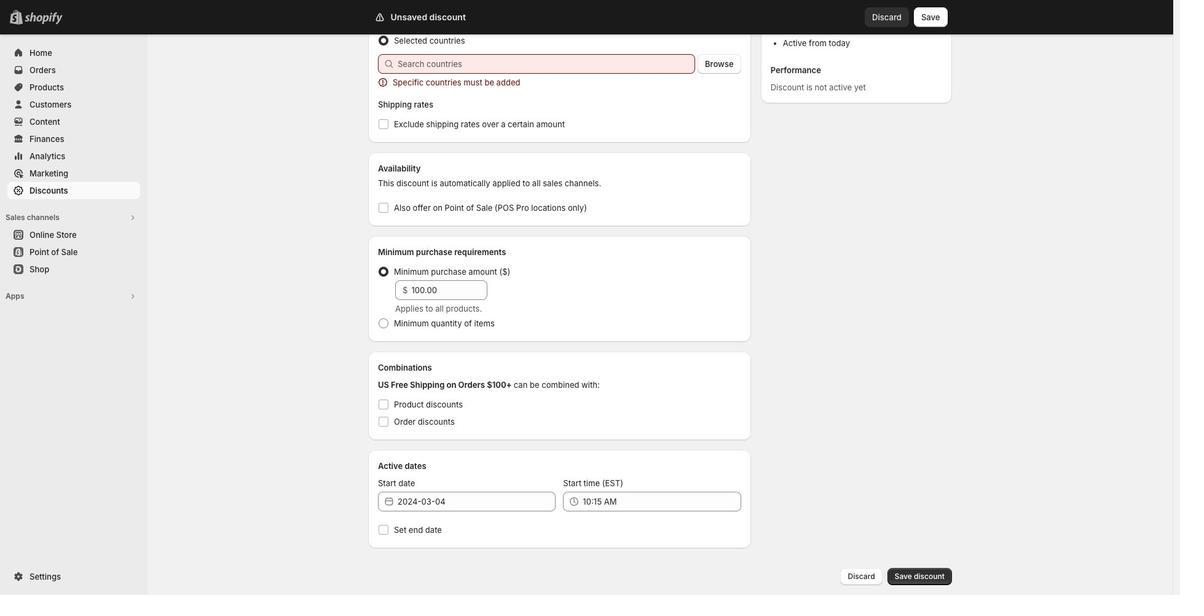 Task type: describe. For each thing, give the bounding box(es) containing it.
shopify image
[[25, 12, 63, 25]]

Enter time text field
[[583, 492, 741, 512]]

YYYY-MM-DD text field
[[398, 492, 556, 512]]

Search countries text field
[[398, 54, 696, 74]]



Task type: vqa. For each thing, say whether or not it's contained in the screenshot.
Enter Time text box
yes



Task type: locate. For each thing, give the bounding box(es) containing it.
0.00 text field
[[412, 280, 488, 300]]



